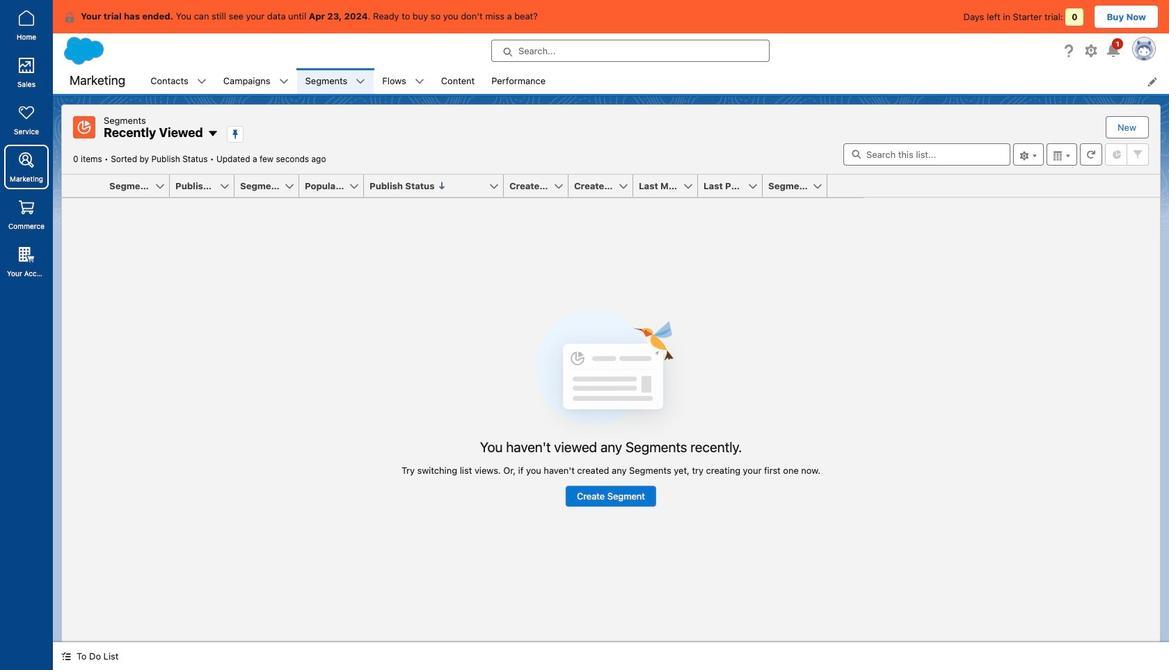 Task type: describe. For each thing, give the bounding box(es) containing it.
last publish completed element
[[698, 175, 771, 198]]

population element
[[299, 175, 372, 198]]

2 list item from the left
[[215, 68, 297, 94]]

item number image
[[62, 175, 104, 197]]

segment name element
[[104, 175, 178, 198]]

segment status element
[[235, 175, 308, 198]]

text default image for 3rd list item from the right
[[279, 77, 289, 87]]

publish type element
[[170, 175, 243, 198]]

action image
[[828, 175, 864, 197]]

last modified date element
[[633, 175, 706, 198]]

1 list item from the left
[[142, 68, 215, 94]]

recently viewed|segments|list view element
[[61, 104, 1161, 642]]

recently viewed status
[[73, 154, 216, 164]]

segment type element
[[763, 175, 836, 198]]



Task type: locate. For each thing, give the bounding box(es) containing it.
0 horizontal spatial text default image
[[207, 128, 218, 139]]

item number element
[[62, 175, 104, 198]]

status
[[402, 310, 821, 507]]

1 vertical spatial text default image
[[207, 128, 218, 139]]

created date element
[[569, 175, 642, 198]]

action element
[[828, 175, 864, 198]]

list
[[142, 68, 1169, 94]]

text default image for 1st list item
[[197, 77, 207, 87]]

1 horizontal spatial text default image
[[356, 77, 366, 87]]

created by element
[[504, 175, 577, 198]]

text default image
[[356, 77, 366, 87], [207, 128, 218, 139]]

publish status element
[[364, 175, 512, 198]]

Search Recently Viewed list view. search field
[[844, 143, 1011, 166]]

4 list item from the left
[[374, 68, 433, 94]]

0 vertical spatial text default image
[[356, 77, 366, 87]]

text default image for 4th list item
[[415, 77, 424, 87]]

text default image
[[64, 12, 75, 23], [197, 77, 207, 87], [279, 77, 289, 87], [415, 77, 424, 87], [61, 652, 71, 661]]

list item
[[142, 68, 215, 94], [215, 68, 297, 94], [297, 68, 374, 94], [374, 68, 433, 94]]

3 list item from the left
[[297, 68, 374, 94]]



Task type: vqa. For each thing, say whether or not it's contained in the screenshot.
group
no



